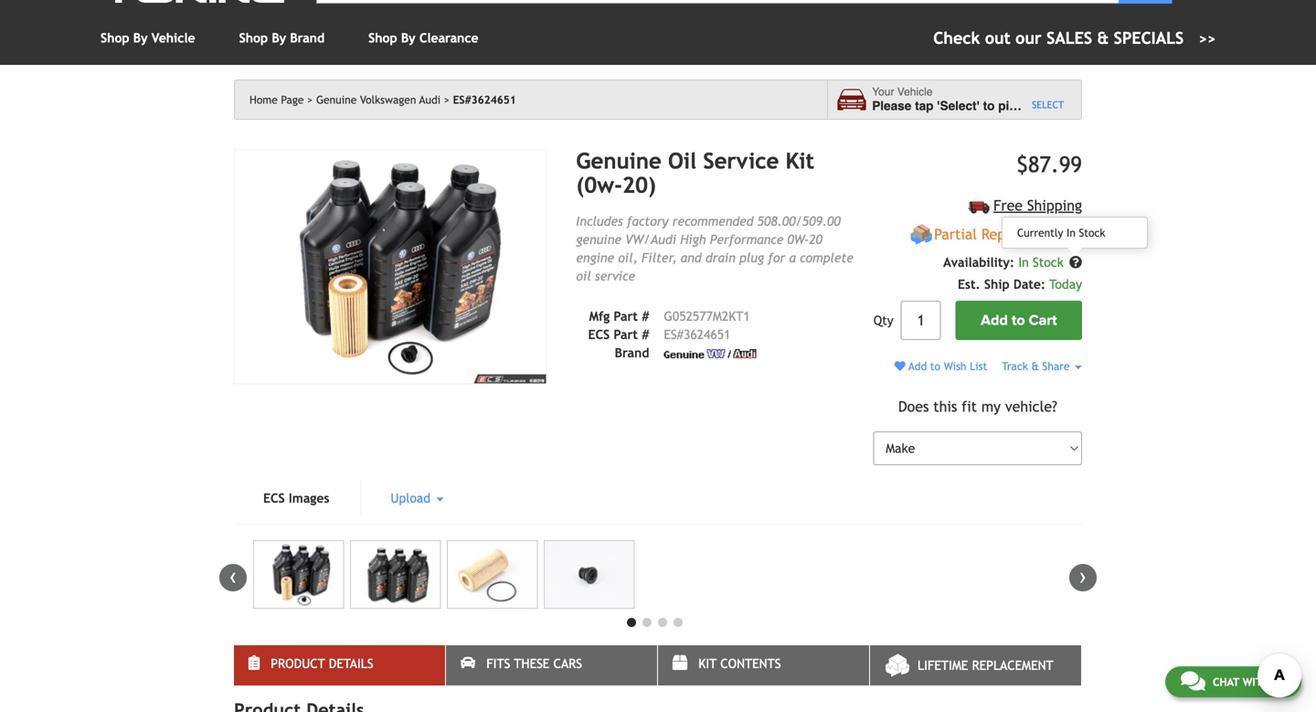 Task type: describe. For each thing, give the bounding box(es) containing it.
pick
[[999, 99, 1024, 113]]

home page
[[250, 93, 304, 106]]

brand for es# 3624651 brand
[[615, 345, 650, 360]]

a inside includes factory recommended 508.00/509.00 genuine vw/audi high performance 0w-20 engine oil, filter, and drain plug for a complete oil service
[[790, 250, 796, 265]]

engine
[[576, 250, 615, 265]]

this product is lifetime replacement eligible image
[[910, 223, 933, 246]]

& for sales
[[1098, 28, 1109, 48]]

product details link
[[234, 646, 445, 686]]

to inside your vehicle please tap 'select' to pick a vehicle
[[983, 99, 995, 113]]

my
[[982, 398, 1001, 415]]

track
[[1002, 360, 1029, 373]]

›
[[1080, 564, 1087, 589]]

fits these cars link
[[446, 646, 657, 686]]

home page link
[[250, 93, 313, 106]]

today
[[1050, 277, 1083, 292]]

add to wish list
[[906, 360, 988, 373]]

complete
[[800, 250, 854, 265]]

chat with us link
[[1166, 667, 1302, 698]]

mfg
[[589, 309, 610, 324]]

ecs inside g052577m2kt1 ecs part #
[[588, 327, 610, 342]]

shop by clearance link
[[369, 31, 479, 45]]

‹ link
[[219, 564, 247, 592]]

lifetime replacement
[[918, 659, 1054, 673]]

genuine
[[576, 232, 622, 247]]

vehicle inside your vehicle please tap 'select' to pick a vehicle
[[898, 86, 933, 98]]

performance
[[710, 232, 784, 247]]

est.
[[958, 277, 981, 292]]

20
[[809, 232, 823, 247]]

to for add to wish list
[[931, 360, 941, 373]]

g052577m2kt1 ecs part #
[[588, 309, 750, 342]]

› link
[[1070, 564, 1097, 592]]

cars
[[554, 657, 582, 671]]

(0w-
[[576, 172, 623, 198]]

& for track
[[1032, 360, 1040, 373]]

vehicle
[[1037, 99, 1080, 113]]

shop by brand link
[[239, 31, 325, 45]]

includes factory recommended 508.00/509.00 genuine vw/audi high performance 0w-20 engine oil, filter, and drain plug for a complete oil service
[[576, 214, 854, 283]]

service
[[595, 269, 636, 283]]

select link
[[1033, 98, 1065, 113]]

factory
[[627, 214, 669, 228]]

track & share button
[[1002, 360, 1083, 373]]

cart
[[1029, 312, 1057, 329]]

shop by clearance
[[369, 31, 479, 45]]

shop for shop by brand
[[239, 31, 268, 45]]

free
[[994, 197, 1023, 214]]

1 # from the top
[[642, 309, 650, 324]]

these
[[514, 657, 550, 671]]

genuine volkswagen audi image
[[664, 349, 757, 359]]

stock
[[1033, 255, 1064, 270]]

shipping
[[1028, 197, 1083, 214]]

oil
[[668, 148, 697, 174]]

add for add to wish list
[[909, 360, 927, 373]]

sales & specials link
[[934, 26, 1216, 50]]

please
[[872, 99, 912, 113]]

select
[[1033, 99, 1065, 111]]

qty
[[874, 313, 894, 328]]

free shipping image
[[969, 201, 990, 214]]

sales
[[1047, 28, 1093, 48]]

508.00/509.00
[[758, 214, 841, 228]]

contents
[[721, 657, 781, 671]]

es#3624651
[[453, 93, 516, 106]]

track & share
[[1002, 360, 1073, 373]]

tap
[[915, 99, 934, 113]]

includes
[[576, 214, 623, 228]]

kit inside genuine oil service kit (0w-20)
[[786, 148, 815, 174]]

'select'
[[937, 99, 980, 113]]

add to wish list link
[[895, 360, 988, 373]]

fit
[[962, 398, 977, 415]]

chat with us
[[1213, 676, 1287, 689]]

volkswagen
[[360, 93, 416, 106]]

ecs inside ecs images link
[[263, 491, 285, 506]]

part inside g052577m2kt1 ecs part #
[[614, 327, 638, 342]]

with
[[1243, 676, 1270, 689]]

comments image
[[1181, 670, 1206, 692]]

upload button
[[362, 480, 473, 517]]

product
[[271, 657, 325, 671]]

a inside your vehicle please tap 'select' to pick a vehicle
[[1027, 99, 1034, 113]]

audi
[[419, 93, 441, 106]]

0w-
[[788, 232, 809, 247]]

shop by brand
[[239, 31, 325, 45]]



Task type: locate. For each thing, give the bounding box(es) containing it.
0 horizontal spatial genuine
[[316, 93, 357, 106]]

add
[[981, 312, 1008, 329], [909, 360, 927, 373]]

0 horizontal spatial a
[[790, 250, 796, 265]]

kit inside kit contents link
[[699, 657, 717, 671]]

1 part from the top
[[614, 309, 638, 324]]

by for vehicle
[[133, 31, 148, 45]]

add to cart button
[[956, 301, 1083, 340]]

1 horizontal spatial brand
[[615, 345, 650, 360]]

date:
[[1014, 277, 1046, 292]]

genuine oil service kit (0w-20)
[[576, 148, 815, 198]]

heart image
[[895, 361, 906, 372]]

0 vertical spatial replacement
[[982, 226, 1067, 243]]

genuine
[[316, 93, 357, 106], [576, 148, 662, 174]]

shop for shop by vehicle
[[101, 31, 129, 45]]

high
[[680, 232, 706, 247]]

1 by from the left
[[133, 31, 148, 45]]

ship
[[985, 277, 1010, 292]]

specials
[[1114, 28, 1184, 48]]

1 vertical spatial #
[[642, 327, 650, 342]]

vehicle?
[[1006, 398, 1058, 415]]

add to cart
[[981, 312, 1057, 329]]

genuine volkswagen audi link
[[316, 93, 450, 106]]

your vehicle please tap 'select' to pick a vehicle
[[872, 86, 1080, 113]]

service
[[703, 148, 779, 174]]

this
[[934, 398, 958, 415]]

2 vertical spatial to
[[931, 360, 941, 373]]

ecs images
[[263, 491, 330, 506]]

0 vertical spatial to
[[983, 99, 995, 113]]

# up es# 3624651 brand
[[642, 309, 650, 324]]

‹
[[230, 564, 237, 589]]

es#
[[664, 327, 684, 342]]

es#3624651 - g052577m2kt1 - genuine oil service kit (0w-20) - includes factory recommended 508.00/509.00 genuine vw/audi high performance 0w-20 engine oil, filter, and drain plug for a complete oil service - genuine volkswagen audi - audi volkswagen image
[[234, 149, 547, 384], [253, 541, 344, 609], [350, 541, 441, 609], [447, 541, 538, 609], [544, 541, 635, 609]]

part down mfg part # in the top of the page
[[614, 327, 638, 342]]

0 vertical spatial part
[[614, 309, 638, 324]]

filter,
[[642, 250, 677, 265]]

share
[[1043, 360, 1070, 373]]

chat
[[1213, 676, 1240, 689]]

availability:
[[944, 255, 1015, 270]]

by
[[133, 31, 148, 45], [272, 31, 286, 45], [401, 31, 416, 45]]

1 horizontal spatial shop
[[239, 31, 268, 45]]

by for brand
[[272, 31, 286, 45]]

1 horizontal spatial kit
[[786, 148, 815, 174]]

genuine for genuine volkswagen audi
[[316, 93, 357, 106]]

question circle image
[[1070, 228, 1083, 241]]

replacement for partial replacement
[[982, 226, 1067, 243]]

2 horizontal spatial shop
[[369, 31, 397, 45]]

3 shop from the left
[[369, 31, 397, 45]]

oil,
[[618, 250, 638, 265]]

clearance
[[420, 31, 479, 45]]

by for clearance
[[401, 31, 416, 45]]

kit contents
[[699, 657, 781, 671]]

0 horizontal spatial add
[[909, 360, 927, 373]]

partial replacement
[[935, 226, 1067, 243]]

partial
[[935, 226, 977, 243]]

add down ship
[[981, 312, 1008, 329]]

1 horizontal spatial genuine
[[576, 148, 662, 174]]

2 horizontal spatial by
[[401, 31, 416, 45]]

does this fit my vehicle?
[[899, 398, 1058, 415]]

fits these cars
[[487, 657, 582, 671]]

kit left contents
[[699, 657, 717, 671]]

by up home page link
[[272, 31, 286, 45]]

genuine inside genuine oil service kit (0w-20)
[[576, 148, 662, 174]]

ecs left images
[[263, 491, 285, 506]]

sales & specials
[[1047, 28, 1184, 48]]

brand up page
[[290, 31, 325, 45]]

your
[[872, 86, 895, 98]]

20)
[[623, 172, 656, 198]]

1 vertical spatial a
[[790, 250, 796, 265]]

# inside g052577m2kt1 ecs part #
[[642, 327, 650, 342]]

ecs images link
[[234, 480, 359, 517]]

0 vertical spatial a
[[1027, 99, 1034, 113]]

g052577m2kt1
[[664, 309, 750, 324]]

es# 3624651 brand
[[615, 327, 731, 360]]

Search text field
[[316, 0, 1119, 4]]

0 horizontal spatial by
[[133, 31, 148, 45]]

replacement up in
[[982, 226, 1067, 243]]

0 horizontal spatial &
[[1032, 360, 1040, 373]]

wish
[[944, 360, 967, 373]]

list
[[970, 360, 988, 373]]

genuine up includes
[[576, 148, 662, 174]]

add for add to cart
[[981, 312, 1008, 329]]

to left cart
[[1012, 312, 1026, 329]]

drain
[[706, 250, 736, 265]]

to inside add to cart button
[[1012, 312, 1026, 329]]

availability: in stock
[[944, 255, 1068, 270]]

replacement
[[982, 226, 1067, 243], [972, 659, 1054, 673]]

for
[[768, 250, 786, 265]]

vw/audi
[[625, 232, 677, 247]]

by left clearance
[[401, 31, 416, 45]]

0 vertical spatial genuine
[[316, 93, 357, 106]]

0 horizontal spatial vehicle
[[152, 31, 195, 45]]

1 vertical spatial genuine
[[576, 148, 662, 174]]

1 vertical spatial replacement
[[972, 659, 1054, 673]]

0 vertical spatial &
[[1098, 28, 1109, 48]]

3 by from the left
[[401, 31, 416, 45]]

genuine right page
[[316, 93, 357, 106]]

shop by vehicle link
[[101, 31, 195, 45]]

page
[[281, 93, 304, 106]]

& right sales
[[1098, 28, 1109, 48]]

kit right service
[[786, 148, 815, 174]]

to
[[983, 99, 995, 113], [1012, 312, 1026, 329], [931, 360, 941, 373]]

1 horizontal spatial a
[[1027, 99, 1034, 113]]

details
[[329, 657, 374, 671]]

1 vertical spatial brand
[[615, 345, 650, 360]]

part right mfg at top left
[[614, 309, 638, 324]]

2 shop from the left
[[239, 31, 268, 45]]

a right pick
[[1027, 99, 1034, 113]]

0 vertical spatial vehicle
[[152, 31, 195, 45]]

vehicle
[[152, 31, 195, 45], [898, 86, 933, 98]]

1 horizontal spatial add
[[981, 312, 1008, 329]]

replacement right lifetime
[[972, 659, 1054, 673]]

None text field
[[901, 301, 941, 340]]

0 horizontal spatial kit
[[699, 657, 717, 671]]

brand
[[290, 31, 325, 45], [615, 345, 650, 360]]

1 vertical spatial ecs
[[263, 491, 285, 506]]

question circle image
[[1070, 256, 1083, 269]]

ecs down mfg at top left
[[588, 327, 610, 342]]

1 shop from the left
[[101, 31, 129, 45]]

3624651
[[684, 327, 731, 342]]

plug
[[740, 250, 764, 265]]

0 horizontal spatial to
[[931, 360, 941, 373]]

kit contents link
[[658, 646, 870, 686]]

lifetime replacement link
[[870, 646, 1082, 686]]

vehicle up the tap
[[898, 86, 933, 98]]

0 vertical spatial #
[[642, 309, 650, 324]]

shop for shop by clearance
[[369, 31, 397, 45]]

& right track
[[1032, 360, 1040, 373]]

home
[[250, 93, 278, 106]]

add right the heart icon
[[909, 360, 927, 373]]

to left wish
[[931, 360, 941, 373]]

0 horizontal spatial ecs
[[263, 491, 285, 506]]

2 part from the top
[[614, 327, 638, 342]]

0 horizontal spatial brand
[[290, 31, 325, 45]]

to left pick
[[983, 99, 995, 113]]

0 horizontal spatial shop
[[101, 31, 129, 45]]

0 vertical spatial brand
[[290, 31, 325, 45]]

mfg part #
[[589, 309, 650, 324]]

a right for
[[790, 250, 796, 265]]

1 vertical spatial part
[[614, 327, 638, 342]]

0 vertical spatial kit
[[786, 148, 815, 174]]

product details
[[271, 657, 374, 671]]

#
[[642, 309, 650, 324], [642, 327, 650, 342]]

replacement inside lifetime replacement link
[[972, 659, 1054, 673]]

brand inside es# 3624651 brand
[[615, 345, 650, 360]]

0 vertical spatial ecs
[[588, 327, 610, 342]]

1 vertical spatial &
[[1032, 360, 1040, 373]]

replacement for lifetime replacement
[[972, 659, 1054, 673]]

in
[[1019, 255, 1029, 270]]

vehicle down ecs tuning image
[[152, 31, 195, 45]]

genuine for genuine oil service kit (0w-20)
[[576, 148, 662, 174]]

87.99
[[1029, 152, 1083, 177]]

1 vertical spatial add
[[909, 360, 927, 373]]

2 horizontal spatial to
[[1012, 312, 1026, 329]]

1 vertical spatial kit
[[699, 657, 717, 671]]

0 vertical spatial add
[[981, 312, 1008, 329]]

us
[[1273, 676, 1287, 689]]

to for add to cart
[[1012, 312, 1026, 329]]

1 horizontal spatial to
[[983, 99, 995, 113]]

free shipping
[[994, 197, 1083, 214]]

lifetime
[[918, 659, 969, 673]]

1 horizontal spatial by
[[272, 31, 286, 45]]

# left es#
[[642, 327, 650, 342]]

&
[[1098, 28, 1109, 48], [1032, 360, 1040, 373]]

brand down mfg part # in the top of the page
[[615, 345, 650, 360]]

add inside button
[[981, 312, 1008, 329]]

by down ecs tuning image
[[133, 31, 148, 45]]

est. ship date: today
[[958, 277, 1083, 292]]

2 by from the left
[[272, 31, 286, 45]]

1 vertical spatial to
[[1012, 312, 1026, 329]]

ecs tuning image
[[101, 0, 302, 3]]

1 horizontal spatial &
[[1098, 28, 1109, 48]]

images
[[289, 491, 330, 506]]

genuine volkswagen audi
[[316, 93, 441, 106]]

brand for shop by brand
[[290, 31, 325, 45]]

1 horizontal spatial ecs
[[588, 327, 610, 342]]

oil
[[576, 269, 591, 283]]

1 vertical spatial vehicle
[[898, 86, 933, 98]]

2 # from the top
[[642, 327, 650, 342]]

1 horizontal spatial vehicle
[[898, 86, 933, 98]]



Task type: vqa. For each thing, say whether or not it's contained in the screenshot.
'Select' "link"
yes



